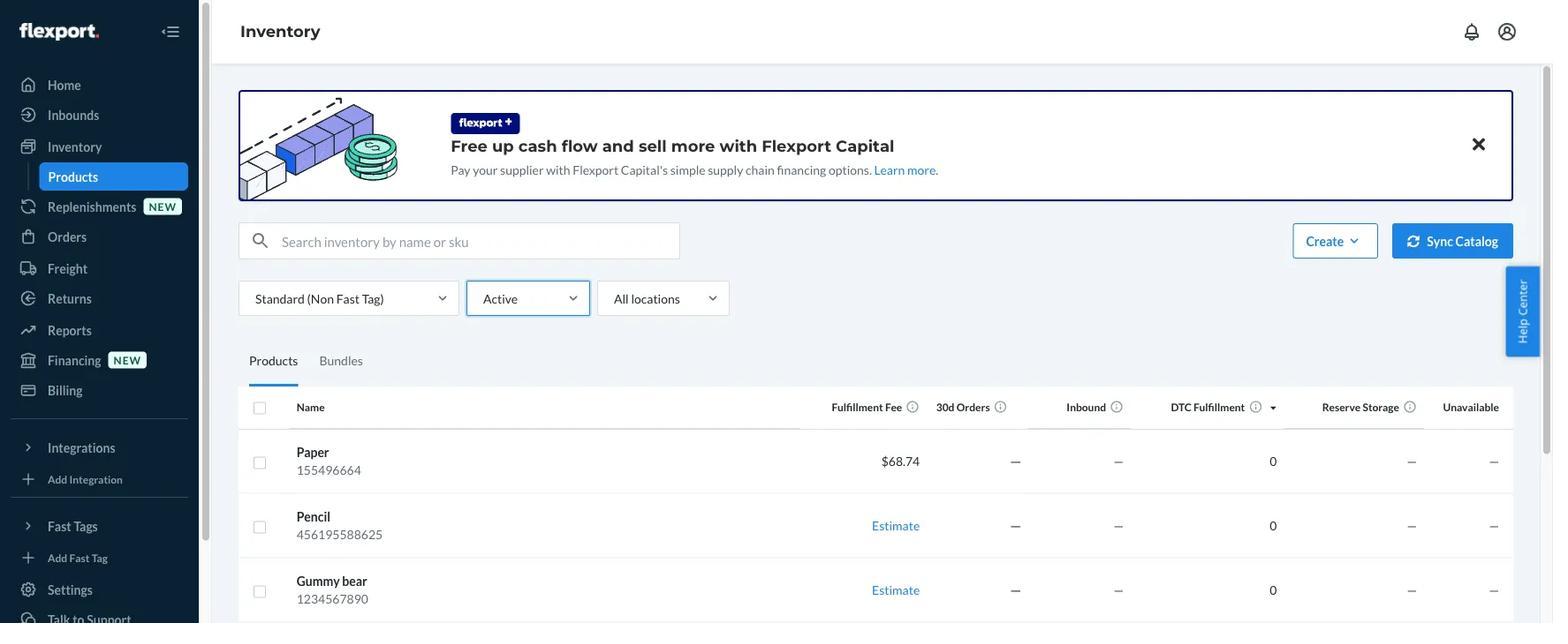 Task type: describe. For each thing, give the bounding box(es) containing it.
30d orders
[[936, 401, 990, 414]]

(non
[[307, 291, 334, 306]]

all locations
[[614, 291, 680, 306]]

― for 155496664
[[1009, 454, 1022, 469]]

help
[[1515, 319, 1530, 344]]

settings link
[[11, 576, 188, 604]]

pencil
[[297, 510, 330, 525]]

cash
[[518, 136, 557, 155]]

help center button
[[1506, 266, 1540, 357]]

30d
[[936, 401, 954, 414]]

free
[[451, 136, 488, 155]]

sync catalog
[[1427, 234, 1498, 249]]

close image
[[1473, 134, 1485, 155]]

reports
[[48, 323, 92, 338]]

gummy bear 1234567890
[[297, 574, 368, 607]]

integrations
[[48, 440, 115, 455]]

square image for 155496664
[[253, 456, 267, 470]]

.
[[936, 162, 938, 177]]

fee
[[885, 401, 902, 414]]

tag)
[[362, 291, 384, 306]]

open notifications image
[[1461, 21, 1482, 42]]

dtc
[[1171, 401, 1192, 414]]

0 for 456195588625
[[1270, 519, 1277, 534]]

0 for 1234567890
[[1270, 583, 1277, 598]]

add integration
[[48, 473, 123, 486]]

create button
[[1293, 224, 1378, 259]]

storage
[[1363, 401, 1399, 414]]

estimate link for 456195588625
[[872, 519, 920, 534]]

financing
[[48, 353, 101, 368]]

locations
[[631, 291, 680, 306]]

$68.74
[[881, 454, 920, 469]]

1 horizontal spatial inventory
[[240, 22, 320, 41]]

paper
[[297, 445, 329, 460]]

flexport logo image
[[19, 23, 99, 41]]

standard (non fast tag)
[[255, 291, 384, 306]]

gummy
[[297, 574, 340, 589]]

capital
[[836, 136, 894, 155]]

bear
[[342, 574, 367, 589]]

0 horizontal spatial inventory link
[[11, 133, 188, 161]]

tag
[[92, 552, 108, 564]]

dtc fulfillment
[[1171, 401, 1245, 414]]

155496664
[[297, 463, 361, 478]]

estimate for 1234567890
[[872, 583, 920, 598]]

sync alt image
[[1407, 235, 1420, 248]]

free up cash flow and sell more with flexport capital pay your supplier with flexport capital's simple supply chain financing options. learn more .
[[451, 136, 938, 177]]

close navigation image
[[160, 21, 181, 42]]

inbound
[[1067, 401, 1106, 414]]

returns
[[48, 291, 92, 306]]

new for financing
[[114, 354, 141, 367]]

freight link
[[11, 254, 188, 283]]

unavailable
[[1443, 401, 1499, 414]]

square image for ―
[[253, 521, 267, 535]]

supplier
[[500, 162, 544, 177]]

― for 456195588625
[[1009, 519, 1022, 534]]

1 vertical spatial orders
[[957, 401, 990, 414]]

estimate link for 1234567890
[[872, 583, 920, 598]]

options.
[[829, 162, 872, 177]]

1 vertical spatial more
[[907, 162, 936, 177]]

2 fulfillment from the left
[[1194, 401, 1245, 414]]

fulfillment fee
[[832, 401, 902, 414]]

0 vertical spatial products
[[48, 169, 98, 184]]

0 vertical spatial more
[[671, 136, 715, 155]]

square image for 1234567890
[[253, 585, 267, 599]]

paper 155496664
[[297, 445, 361, 478]]

Search inventory by name or sku text field
[[282, 224, 679, 259]]

0 horizontal spatial inventory
[[48, 139, 102, 154]]

0 vertical spatial fast
[[336, 291, 360, 306]]

2 vertical spatial fast
[[69, 552, 90, 564]]

returns link
[[11, 284, 188, 313]]

sync catalog button
[[1392, 224, 1513, 259]]

home
[[48, 77, 81, 92]]

settings
[[48, 583, 93, 598]]



Task type: vqa. For each thing, say whether or not it's contained in the screenshot.
option
no



Task type: locate. For each thing, give the bounding box(es) containing it.
add integration link
[[11, 469, 188, 490]]

0 vertical spatial inventory link
[[240, 22, 320, 41]]

and
[[602, 136, 634, 155]]

orders link
[[11, 223, 188, 251]]

financing
[[777, 162, 826, 177]]

pay
[[451, 162, 470, 177]]

1 horizontal spatial more
[[907, 162, 936, 177]]

1 horizontal spatial products
[[249, 353, 298, 368]]

1 vertical spatial with
[[546, 162, 570, 177]]

inbounds link
[[11, 101, 188, 129]]

add fast tag
[[48, 552, 108, 564]]

square image
[[253, 402, 267, 416], [253, 521, 267, 535]]

with
[[720, 136, 757, 155], [546, 162, 570, 177]]

home link
[[11, 71, 188, 99]]

fast left tag) at the left of the page
[[336, 291, 360, 306]]

1 vertical spatial new
[[114, 354, 141, 367]]

1 horizontal spatial with
[[720, 136, 757, 155]]

reports link
[[11, 316, 188, 345]]

fast
[[336, 291, 360, 306], [48, 519, 71, 534], [69, 552, 90, 564]]

0 horizontal spatial fulfillment
[[832, 401, 883, 414]]

1 vertical spatial estimate link
[[872, 583, 920, 598]]

1 vertical spatial inventory link
[[11, 133, 188, 161]]

0 horizontal spatial products
[[48, 169, 98, 184]]

orders up freight
[[48, 229, 87, 244]]

active
[[483, 291, 518, 306]]

flow
[[562, 136, 598, 155]]

2 estimate from the top
[[872, 583, 920, 598]]

chain
[[746, 162, 775, 177]]

fast tags button
[[11, 512, 188, 541]]

learn
[[874, 162, 905, 177]]

add left integration
[[48, 473, 67, 486]]

0 horizontal spatial orders
[[48, 229, 87, 244]]

0 horizontal spatial more
[[671, 136, 715, 155]]

inventory
[[240, 22, 320, 41], [48, 139, 102, 154]]

add up settings at the left bottom of the page
[[48, 552, 67, 564]]

1 add from the top
[[48, 473, 67, 486]]

square image left name
[[253, 402, 267, 416]]

1 vertical spatial estimate
[[872, 583, 920, 598]]

fast inside dropdown button
[[48, 519, 71, 534]]

standard
[[255, 291, 305, 306]]

center
[[1515, 280, 1530, 316]]

new for replenishments
[[149, 200, 177, 213]]

fast left tag
[[69, 552, 90, 564]]

2 estimate link from the top
[[872, 583, 920, 598]]

sell
[[639, 136, 667, 155]]

0 horizontal spatial with
[[546, 162, 570, 177]]

1 horizontal spatial fulfillment
[[1194, 401, 1245, 414]]

inventory link
[[240, 22, 320, 41], [11, 133, 188, 161]]

with up supply at top left
[[720, 136, 757, 155]]

inbounds
[[48, 107, 99, 122]]

1 vertical spatial inventory
[[48, 139, 102, 154]]

up
[[492, 136, 514, 155]]

flexport
[[762, 136, 831, 155], [573, 162, 619, 177]]

flexport up financing on the top
[[762, 136, 831, 155]]

2 vertical spatial 0
[[1270, 583, 1277, 598]]

1 horizontal spatial new
[[149, 200, 177, 213]]

0 vertical spatial square image
[[253, 456, 267, 470]]

1 vertical spatial add
[[48, 552, 67, 564]]

flexport down "flow" on the left top of page
[[573, 162, 619, 177]]

1 0 from the top
[[1270, 454, 1277, 469]]

square image left "gummy" in the left bottom of the page
[[253, 585, 267, 599]]

1 horizontal spatial inventory link
[[240, 22, 320, 41]]

0 vertical spatial with
[[720, 136, 757, 155]]

more
[[671, 136, 715, 155], [907, 162, 936, 177]]

pencil 456195588625
[[297, 510, 383, 542]]

freight
[[48, 261, 88, 276]]

estimate link
[[872, 519, 920, 534], [872, 583, 920, 598]]

integrations button
[[11, 434, 188, 462]]

billing
[[48, 383, 83, 398]]

1 vertical spatial 0
[[1270, 519, 1277, 534]]

1 square image from the top
[[253, 456, 267, 470]]

fast left tags
[[48, 519, 71, 534]]

integration
[[69, 473, 123, 486]]

0 vertical spatial new
[[149, 200, 177, 213]]

replenishments
[[48, 199, 136, 214]]

1 vertical spatial flexport
[[573, 162, 619, 177]]

0 vertical spatial add
[[48, 473, 67, 486]]

0 vertical spatial ―
[[1009, 454, 1022, 469]]

3 0 from the top
[[1270, 583, 1277, 598]]

2 square image from the top
[[253, 585, 267, 599]]

1 horizontal spatial orders
[[957, 401, 990, 414]]

learn more link
[[874, 162, 936, 177]]

1 estimate from the top
[[872, 519, 920, 534]]

create
[[1306, 234, 1344, 249]]

products
[[48, 169, 98, 184], [249, 353, 298, 368]]

0 for 155496664
[[1270, 454, 1277, 469]]

fulfillment right dtc
[[1194, 401, 1245, 414]]

—
[[1114, 454, 1124, 469], [1407, 454, 1417, 469], [1489, 454, 1499, 469], [1114, 519, 1124, 534], [1407, 519, 1417, 534], [1489, 519, 1499, 534], [1114, 583, 1124, 598], [1407, 583, 1417, 598], [1489, 583, 1499, 598]]

3 ― from the top
[[1009, 583, 1022, 598]]

1 estimate link from the top
[[872, 519, 920, 534]]

orders right 30d
[[957, 401, 990, 414]]

0 vertical spatial orders
[[48, 229, 87, 244]]

0 vertical spatial estimate link
[[872, 519, 920, 534]]

1 square image from the top
[[253, 402, 267, 416]]

square image left 'paper' at the left bottom of the page
[[253, 456, 267, 470]]

more up simple
[[671, 136, 715, 155]]

1 vertical spatial ―
[[1009, 519, 1022, 534]]

square image left pencil
[[253, 521, 267, 535]]

1234567890
[[297, 592, 368, 607]]

1 vertical spatial products
[[249, 353, 298, 368]]

0 vertical spatial 0
[[1270, 454, 1277, 469]]

2 ― from the top
[[1009, 519, 1022, 534]]

tags
[[74, 519, 98, 534]]

1 vertical spatial square image
[[253, 521, 267, 535]]

add for add fast tag
[[48, 552, 67, 564]]

0 vertical spatial square image
[[253, 402, 267, 416]]

2 square image from the top
[[253, 521, 267, 535]]

name
[[297, 401, 325, 414]]

with down the cash
[[546, 162, 570, 177]]

products up name
[[249, 353, 298, 368]]

1 vertical spatial fast
[[48, 519, 71, 534]]

2 add from the top
[[48, 552, 67, 564]]

square image for 30d orders
[[253, 402, 267, 416]]

new down reports link
[[114, 354, 141, 367]]

fast tags
[[48, 519, 98, 534]]

0 horizontal spatial new
[[114, 354, 141, 367]]

0 horizontal spatial flexport
[[573, 162, 619, 177]]

new down products link
[[149, 200, 177, 213]]

estimate for 456195588625
[[872, 519, 920, 534]]

― for 1234567890
[[1009, 583, 1022, 598]]

0
[[1270, 454, 1277, 469], [1270, 519, 1277, 534], [1270, 583, 1277, 598]]

your
[[473, 162, 498, 177]]

2 vertical spatial ―
[[1009, 583, 1022, 598]]

products up replenishments at the left of page
[[48, 169, 98, 184]]

orders
[[48, 229, 87, 244], [957, 401, 990, 414]]

all
[[614, 291, 629, 306]]

2 0 from the top
[[1270, 519, 1277, 534]]

capital's
[[621, 162, 668, 177]]

sync
[[1427, 234, 1453, 249]]

bundles
[[319, 353, 363, 368]]

add for add integration
[[48, 473, 67, 486]]

estimate
[[872, 519, 920, 534], [872, 583, 920, 598]]

1 fulfillment from the left
[[832, 401, 883, 414]]

1 horizontal spatial flexport
[[762, 136, 831, 155]]

0 vertical spatial inventory
[[240, 22, 320, 41]]

456195588625
[[297, 527, 383, 542]]

open account menu image
[[1496, 21, 1518, 42]]

―
[[1009, 454, 1022, 469], [1009, 519, 1022, 534], [1009, 583, 1022, 598]]

simple
[[670, 162, 705, 177]]

reserve
[[1322, 401, 1361, 414]]

1 ― from the top
[[1009, 454, 1022, 469]]

supply
[[708, 162, 743, 177]]

more right learn
[[907, 162, 936, 177]]

products link
[[39, 163, 188, 191]]

1 vertical spatial square image
[[253, 585, 267, 599]]

add fast tag link
[[11, 548, 188, 569]]

new
[[149, 200, 177, 213], [114, 354, 141, 367]]

billing link
[[11, 376, 188, 405]]

help center
[[1515, 280, 1530, 344]]

fulfillment
[[832, 401, 883, 414], [1194, 401, 1245, 414]]

catalog
[[1455, 234, 1498, 249]]

square image
[[253, 456, 267, 470], [253, 585, 267, 599]]

0 vertical spatial estimate
[[872, 519, 920, 534]]

reserve storage
[[1322, 401, 1399, 414]]

fulfillment left fee
[[832, 401, 883, 414]]

0 vertical spatial flexport
[[762, 136, 831, 155]]



